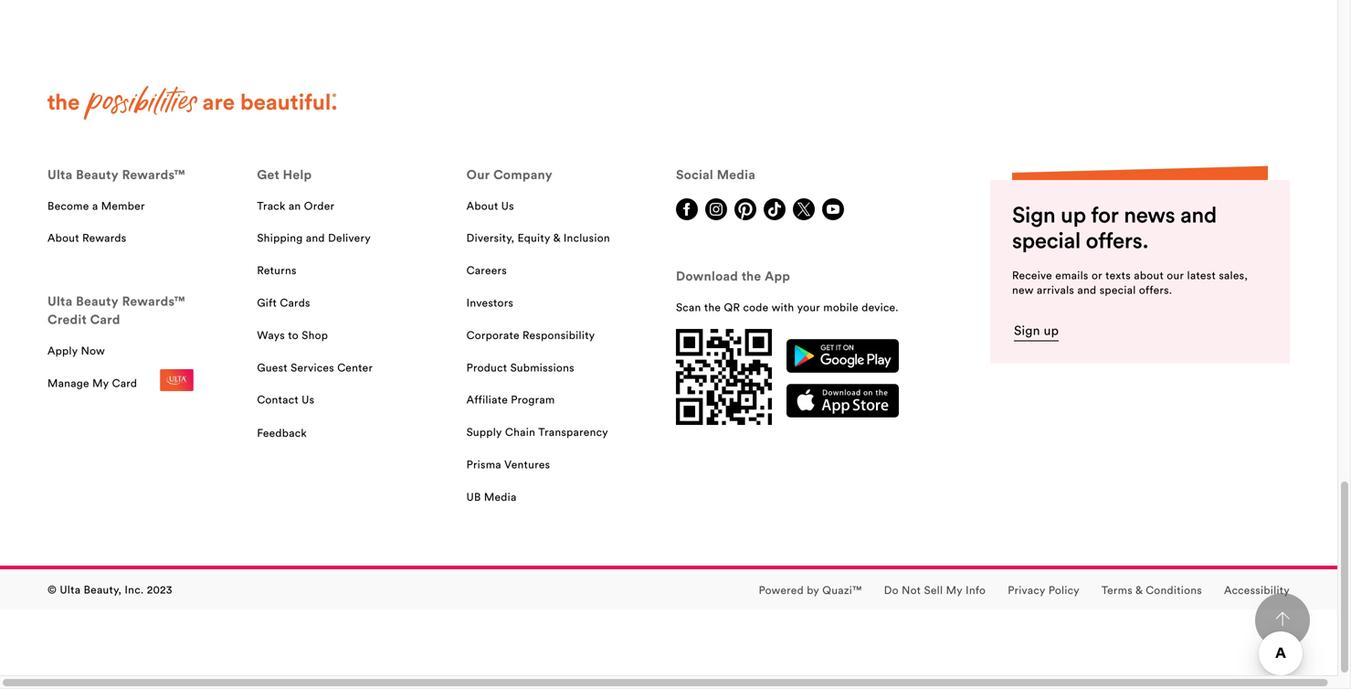 Task type: locate. For each thing, give the bounding box(es) containing it.
and down order
[[306, 231, 325, 245]]

0 vertical spatial beauty
[[76, 166, 119, 183]]

guest services center
[[257, 360, 373, 374]]

0 vertical spatial rewards™
[[122, 166, 185, 183]]

about inside about rewards link
[[48, 231, 79, 245]]

1 horizontal spatial media
[[717, 166, 756, 183]]

1 horizontal spatial us
[[502, 199, 514, 212]]

appstore image
[[787, 383, 899, 418]]

program
[[511, 393, 555, 406]]

my
[[92, 376, 109, 390], [946, 583, 963, 597]]

do not sell my info
[[884, 583, 986, 597]]

up
[[1061, 200, 1086, 228], [1044, 322, 1059, 338]]

info
[[966, 583, 986, 597]]

manage my card link
[[48, 369, 194, 394]]

get help
[[257, 166, 312, 183]]

1 horizontal spatial about
[[467, 199, 499, 212]]

ulta right ©
[[60, 582, 81, 596]]

0 horizontal spatial special
[[1013, 226, 1081, 254]]

1 horizontal spatial &
[[1136, 583, 1143, 597]]

rewards™ for ulta beauty rewards™
[[122, 166, 185, 183]]

diversity,
[[467, 231, 515, 245]]

track an order link
[[257, 198, 335, 216]]

us down our company
[[502, 199, 514, 212]]

diversity, equity & inclusion
[[467, 231, 610, 245]]

your
[[798, 300, 821, 314]]

supply
[[467, 425, 502, 439]]

for
[[1092, 200, 1119, 228]]

media up pinterest icon
[[717, 166, 756, 183]]

1 vertical spatial card
[[112, 376, 137, 390]]

card left ultamaterewardscreditcard icon
[[112, 376, 137, 390]]

card
[[90, 311, 120, 328], [112, 376, 137, 390]]

not
[[902, 583, 921, 597]]

about for about rewards
[[48, 231, 79, 245]]

apply now
[[48, 344, 105, 357]]

0 vertical spatial us
[[502, 199, 514, 212]]

our
[[467, 166, 490, 183]]

0 vertical spatial about
[[467, 199, 499, 212]]

0 vertical spatial my
[[92, 376, 109, 390]]

diversity, equity & inclusion link
[[467, 231, 610, 248]]

pinterest image
[[735, 198, 757, 220]]

1 beauty from the top
[[76, 166, 119, 183]]

up down arrivals on the right top of the page
[[1044, 322, 1059, 338]]

returns link
[[257, 263, 297, 281]]

prisma ventures
[[467, 457, 550, 471]]

1 vertical spatial rewards™
[[122, 293, 185, 309]]

0 vertical spatial up
[[1061, 200, 1086, 228]]

instagram image
[[705, 198, 727, 220]]

manage
[[48, 376, 89, 390]]

0 vertical spatial sign
[[1013, 200, 1056, 228]]

scan
[[676, 300, 701, 314]]

gift cards link
[[257, 295, 311, 313]]

2 vertical spatial and
[[1078, 283, 1097, 296]]

product submissions link
[[467, 360, 575, 378]]

0 horizontal spatial my
[[92, 376, 109, 390]]

feedback button
[[257, 425, 307, 443]]

1 vertical spatial about
[[48, 231, 79, 245]]

1 horizontal spatial up
[[1061, 200, 1086, 228]]

ventures
[[505, 457, 550, 471]]

up left for on the top
[[1061, 200, 1086, 228]]

1 vertical spatial up
[[1044, 322, 1059, 338]]

1 vertical spatial sign
[[1014, 322, 1041, 338]]

my inside do not sell my info button
[[946, 583, 963, 597]]

1 vertical spatial beauty
[[76, 293, 119, 309]]

special up receive
[[1013, 226, 1081, 254]]

© ulta beauty, inc. 2023
[[48, 582, 172, 596]]

special down texts at the top of page
[[1100, 283, 1136, 296]]

delivery
[[328, 231, 371, 245]]

affiliate
[[467, 393, 508, 406]]

0 horizontal spatial up
[[1044, 322, 1059, 338]]

0 vertical spatial card
[[90, 311, 120, 328]]

ways
[[257, 328, 285, 342]]

get
[[257, 166, 280, 183]]

terms & conditions link
[[1102, 583, 1203, 600]]

0 vertical spatial offers.
[[1086, 226, 1149, 254]]

about down our
[[467, 199, 499, 212]]

and
[[1181, 200, 1217, 228], [306, 231, 325, 245], [1078, 283, 1097, 296]]

about inside about us "link"
[[467, 199, 499, 212]]

card inside manage my card link
[[112, 376, 137, 390]]

1 rewards™ from the top
[[122, 166, 185, 183]]

the for download
[[742, 268, 762, 284]]

center
[[337, 360, 373, 374]]

ulta for ulta beauty rewards™
[[48, 166, 73, 183]]

rewards™ inside ulta beauty rewards™ credit card
[[122, 293, 185, 309]]

and down the or
[[1078, 283, 1097, 296]]

0 vertical spatial &
[[553, 231, 561, 245]]

media right "ub"
[[484, 490, 517, 503]]

texts
[[1106, 268, 1131, 282]]

prisma
[[467, 457, 502, 471]]

the left app
[[742, 268, 762, 284]]

0 horizontal spatial the
[[704, 300, 721, 314]]

and inside sign up for news and special offers.
[[1181, 200, 1217, 228]]

0 vertical spatial media
[[717, 166, 756, 183]]

tiktok image
[[764, 198, 786, 220]]

up inside sign up for news and special offers.
[[1061, 200, 1086, 228]]

rewards™ up member
[[122, 166, 185, 183]]

news
[[1124, 200, 1175, 228]]

arrivals
[[1037, 283, 1075, 296]]

chain
[[505, 425, 536, 439]]

download the app
[[676, 268, 791, 284]]

sign up for news and special offers. footer
[[0, 85, 1338, 609]]

beauty inside ulta beauty rewards™ credit card
[[76, 293, 119, 309]]

guest services center link
[[257, 360, 373, 378]]

rewards™ down rewards at the top left of the page
[[122, 293, 185, 309]]

0 horizontal spatial us
[[302, 393, 315, 406]]

card up now
[[90, 311, 120, 328]]

2 beauty from the top
[[76, 293, 119, 309]]

affiliate program link
[[467, 392, 555, 410]]

0 horizontal spatial media
[[484, 490, 517, 503]]

1 horizontal spatial the
[[742, 268, 762, 284]]

beauty for ulta beauty rewards™
[[76, 166, 119, 183]]

1 vertical spatial the
[[704, 300, 721, 314]]

become a member
[[48, 199, 145, 212]]

investors
[[467, 296, 514, 309]]

privacy
[[1008, 583, 1046, 597]]

youtube image
[[822, 198, 844, 220]]

feedback
[[257, 426, 307, 440]]

playstore image
[[787, 339, 899, 373]]

beauty
[[76, 166, 119, 183], [76, 293, 119, 309]]

contact us
[[257, 393, 315, 406]]

about us link
[[467, 198, 514, 216]]

& right equity at the top
[[553, 231, 561, 245]]

offers. down about
[[1139, 283, 1173, 296]]

careers
[[467, 263, 507, 277]]

offers.
[[1086, 226, 1149, 254], [1139, 283, 1173, 296]]

ulta up become
[[48, 166, 73, 183]]

become
[[48, 199, 89, 212]]

2 rewards™ from the top
[[122, 293, 185, 309]]

transparency
[[539, 425, 608, 439]]

about rewards
[[48, 231, 127, 245]]

shipping and delivery link
[[257, 231, 371, 248]]

1 horizontal spatial and
[[1078, 283, 1097, 296]]

1 horizontal spatial special
[[1100, 283, 1136, 296]]

social
[[676, 166, 714, 183]]

order
[[304, 199, 335, 212]]

1 vertical spatial us
[[302, 393, 315, 406]]

manage my card
[[48, 376, 137, 390]]

my right the manage
[[92, 376, 109, 390]]

us right contact
[[302, 393, 315, 406]]

0 horizontal spatial and
[[306, 231, 325, 245]]

us
[[502, 199, 514, 212], [302, 393, 315, 406]]

investors link
[[467, 295, 514, 313]]

offers. inside sign up for news and special offers.
[[1086, 226, 1149, 254]]

0 vertical spatial the
[[742, 268, 762, 284]]

1 vertical spatial my
[[946, 583, 963, 597]]

us inside "link"
[[502, 199, 514, 212]]

sign inside sign up for news and special offers.
[[1013, 200, 1056, 228]]

services
[[291, 360, 334, 374]]

0 vertical spatial special
[[1013, 226, 1081, 254]]

beauty up become a member
[[76, 166, 119, 183]]

& right terms
[[1136, 583, 1143, 597]]

1 vertical spatial &
[[1136, 583, 1143, 597]]

sign up receive
[[1013, 200, 1056, 228]]

or
[[1092, 268, 1103, 282]]

1 vertical spatial special
[[1100, 283, 1136, 296]]

track
[[257, 199, 286, 212]]

the left qr at the right top of the page
[[704, 300, 721, 314]]

member
[[101, 199, 145, 212]]

0 vertical spatial ulta
[[48, 166, 73, 183]]

product submissions
[[467, 360, 575, 374]]

powered by quazi™ link
[[759, 583, 862, 600]]

offers. up texts at the top of page
[[1086, 226, 1149, 254]]

ulta up credit
[[48, 293, 73, 309]]

sign down new on the right
[[1014, 322, 1041, 338]]

about
[[1134, 268, 1164, 282]]

gift cards
[[257, 296, 311, 309]]

returns
[[257, 263, 297, 277]]

about down become
[[48, 231, 79, 245]]

beauty up credit
[[76, 293, 119, 309]]

media
[[717, 166, 756, 183], [484, 490, 517, 503]]

1 vertical spatial offers.
[[1139, 283, 1173, 296]]

twitter image
[[793, 198, 815, 220]]

0 horizontal spatial about
[[48, 231, 79, 245]]

1 vertical spatial ulta
[[48, 293, 73, 309]]

up for sign up
[[1044, 322, 1059, 338]]

privacy policy link
[[1008, 583, 1080, 600]]

ulta
[[48, 166, 73, 183], [48, 293, 73, 309], [60, 582, 81, 596]]

my right sell on the bottom right
[[946, 583, 963, 597]]

and right news in the right of the page
[[1181, 200, 1217, 228]]

apply now link
[[48, 343, 105, 361]]

1 vertical spatial media
[[484, 490, 517, 503]]

corporate
[[467, 328, 520, 342]]

the possibilities are beautiful image
[[48, 85, 337, 120]]

about us
[[467, 199, 514, 212]]

the for scan
[[704, 300, 721, 314]]

track an order
[[257, 199, 335, 212]]

ulta inside ulta beauty rewards™ credit card
[[48, 293, 73, 309]]

ub media
[[467, 490, 517, 503]]

rewards™ for ulta beauty rewards™ credit card
[[122, 293, 185, 309]]

up for sign up for news and special offers.
[[1061, 200, 1086, 228]]

1 horizontal spatial my
[[946, 583, 963, 597]]

2 horizontal spatial and
[[1181, 200, 1217, 228]]

0 vertical spatial and
[[1181, 200, 1217, 228]]

download
[[676, 268, 738, 284]]



Task type: vqa. For each thing, say whether or not it's contained in the screenshot.
0 ITEMS IN BAG icon
no



Task type: describe. For each thing, give the bounding box(es) containing it.
©
[[48, 582, 57, 596]]

code
[[743, 300, 769, 314]]

powered by quazi™
[[759, 583, 862, 597]]

latest
[[1188, 268, 1216, 282]]

by
[[807, 583, 820, 597]]

quazi™
[[823, 583, 862, 597]]

media for social media
[[717, 166, 756, 183]]

policy
[[1049, 583, 1080, 597]]

us for about us
[[502, 199, 514, 212]]

ulta beauty rewards™
[[48, 166, 185, 183]]

terms
[[1102, 583, 1133, 597]]

our company
[[467, 166, 553, 183]]

responsibility
[[523, 328, 595, 342]]

ways to shop
[[257, 328, 328, 342]]

credit
[[48, 311, 87, 328]]

product
[[467, 360, 507, 374]]

submissions
[[510, 360, 575, 374]]

ways to shop link
[[257, 328, 328, 345]]

company
[[494, 166, 553, 183]]

mobile
[[824, 300, 859, 314]]

accessibility link
[[1225, 583, 1290, 600]]

contact us link
[[257, 392, 315, 410]]

emails
[[1056, 268, 1089, 282]]

2 vertical spatial ulta
[[60, 582, 81, 596]]

back to top image
[[1276, 612, 1290, 626]]

sign for sign up for news and special offers.
[[1013, 200, 1056, 228]]

prisma ventures link
[[467, 457, 550, 475]]

0 horizontal spatial &
[[553, 231, 561, 245]]

qr
[[724, 300, 740, 314]]

media for ub media
[[484, 490, 517, 503]]

offers. inside receive emails or texts about our latest sales, new arrivals and special offers.
[[1139, 283, 1173, 296]]

sign up
[[1014, 322, 1059, 338]]

2023
[[147, 582, 172, 596]]

guest
[[257, 360, 288, 374]]

a
[[92, 199, 98, 212]]

receive emails or texts about our latest sales, new arrivals and special offers.
[[1013, 268, 1249, 296]]

my inside manage my card link
[[92, 376, 109, 390]]

to
[[288, 328, 299, 342]]

scan the qr code with your mobile device.
[[676, 300, 899, 314]]

q r code image
[[676, 329, 772, 425]]

ulta for ulta beauty rewards™ credit card
[[48, 293, 73, 309]]

ultamaterewardscreditcard image
[[159, 369, 194, 391]]

new
[[1013, 283, 1034, 296]]

contact
[[257, 393, 299, 406]]

card inside ulta beauty rewards™ credit card
[[90, 311, 120, 328]]

shipping
[[257, 231, 303, 245]]

receive
[[1013, 268, 1053, 282]]

ulta beauty rewards™ credit card
[[48, 293, 185, 328]]

beauty,
[[84, 582, 122, 596]]

do not sell my info button
[[884, 583, 986, 600]]

sign for sign up
[[1014, 322, 1041, 338]]

privacy policy
[[1008, 583, 1080, 597]]

become a member link
[[48, 198, 145, 216]]

beauty for ulta beauty rewards™ credit card
[[76, 293, 119, 309]]

special inside sign up for news and special offers.
[[1013, 226, 1081, 254]]

inclusion
[[564, 231, 610, 245]]

shipping and delivery
[[257, 231, 371, 245]]

equity
[[518, 231, 551, 245]]

corporate responsibility link
[[467, 328, 595, 345]]

rewards
[[82, 231, 127, 245]]

and inside receive emails or texts about our latest sales, new arrivals and special offers.
[[1078, 283, 1097, 296]]

powered
[[759, 583, 804, 597]]

device.
[[862, 300, 899, 314]]

about rewards link
[[48, 231, 127, 248]]

us for contact us
[[302, 393, 315, 406]]

careers link
[[467, 263, 507, 281]]

help
[[283, 166, 312, 183]]

about for about us
[[467, 199, 499, 212]]

apply
[[48, 344, 78, 357]]

supply chain transparency link
[[467, 425, 608, 442]]

our
[[1167, 268, 1185, 282]]

sales,
[[1219, 268, 1249, 282]]

inc.
[[125, 582, 144, 596]]

do
[[884, 583, 899, 597]]

1 vertical spatial and
[[306, 231, 325, 245]]

affiliate program
[[467, 393, 555, 406]]

special inside receive emails or texts about our latest sales, new arrivals and special offers.
[[1100, 283, 1136, 296]]

conditions
[[1146, 583, 1203, 597]]

facebook image
[[676, 198, 698, 220]]



